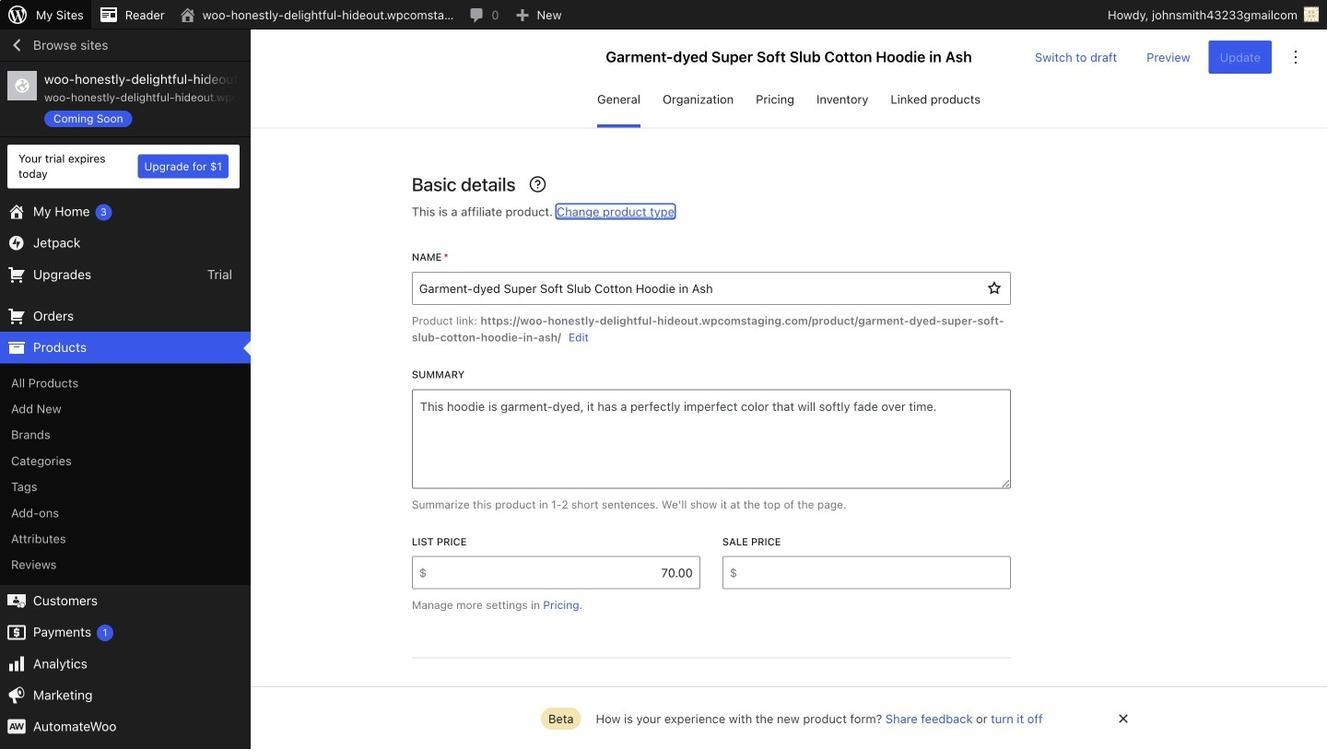 Task type: vqa. For each thing, say whether or not it's contained in the screenshot.
Total number of non-cancelled, non-failed orders for this customer, including the current one. image on the bottom
no



Task type: locate. For each thing, give the bounding box(es) containing it.
block: columns document
[[412, 535, 1011, 614]]

product editor top bar. region
[[251, 29, 1327, 128]]

None text field
[[412, 389, 1011, 489]]

None field
[[427, 556, 700, 590], [737, 556, 1011, 590], [427, 556, 700, 590], [737, 556, 1011, 590]]

toolbar navigation
[[0, 0, 1327, 33]]

view helper text image
[[518, 703, 540, 725]]

view helper text image
[[527, 173, 549, 195]]

options image
[[1285, 46, 1307, 68]]

hide this message image
[[1113, 708, 1135, 730]]

tab list
[[251, 85, 1327, 128]]

block: product section document
[[412, 173, 1011, 659]]



Task type: describe. For each thing, give the bounding box(es) containing it.
main menu navigation
[[0, 29, 251, 749]]

block: product details section description document
[[412, 203, 1011, 221]]

e.g. 12 oz Coffee Mug field
[[412, 272, 978, 305]]

mark as featured image
[[983, 277, 1005, 299]]



